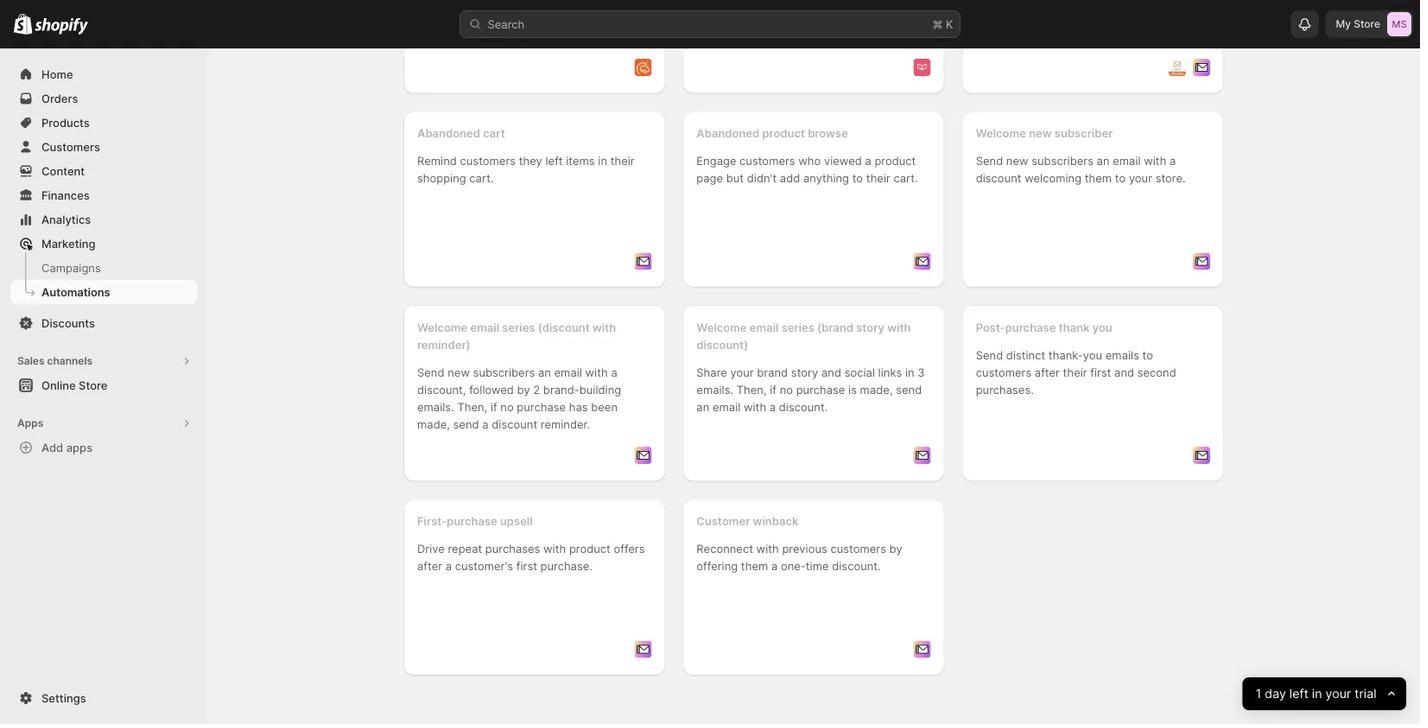 Task type: locate. For each thing, give the bounding box(es) containing it.
analytics
[[41, 213, 91, 226]]

0 horizontal spatial store
[[79, 378, 108, 392]]

finances link
[[10, 183, 197, 207]]

store down the sales channels button
[[79, 378, 108, 392]]

1 vertical spatial store
[[79, 378, 108, 392]]

products link
[[10, 111, 197, 135]]

store right my
[[1354, 18, 1381, 30]]

sales
[[17, 355, 45, 367]]

store for my store
[[1354, 18, 1381, 30]]

automations
[[41, 285, 110, 299]]

left
[[1290, 687, 1309, 701]]

apps
[[66, 441, 93, 454]]

store inside online store "link"
[[79, 378, 108, 392]]

1 horizontal spatial shopify image
[[35, 18, 88, 35]]

content link
[[10, 159, 197, 183]]

campaigns
[[41, 261, 101, 274]]

analytics link
[[10, 207, 197, 232]]

store
[[1354, 18, 1381, 30], [79, 378, 108, 392]]

store for online store
[[79, 378, 108, 392]]

content
[[41, 164, 85, 178]]

discounts
[[41, 316, 95, 330]]

1 horizontal spatial store
[[1354, 18, 1381, 30]]

trial
[[1355, 687, 1377, 701]]

my store image
[[1388, 12, 1412, 36]]

marketing link
[[10, 232, 197, 256]]

automations link
[[10, 280, 197, 304]]

sales channels button
[[10, 349, 197, 373]]

home
[[41, 67, 73, 81]]

online store link
[[10, 373, 197, 398]]

shopify image
[[14, 13, 32, 34], [35, 18, 88, 35]]

orders link
[[10, 86, 197, 111]]

⌘ k
[[933, 17, 954, 31]]

sales channels
[[17, 355, 93, 367]]

1 day left in your trial button
[[1243, 677, 1407, 710]]

0 vertical spatial store
[[1354, 18, 1381, 30]]

orders
[[41, 92, 78, 105]]

customers
[[41, 140, 100, 153]]

online store
[[41, 378, 108, 392]]

marketing
[[41, 237, 95, 250]]

1
[[1256, 687, 1262, 701]]



Task type: describe. For each thing, give the bounding box(es) containing it.
discounts link
[[10, 311, 197, 335]]

settings
[[41, 691, 86, 705]]

0 horizontal spatial shopify image
[[14, 13, 32, 34]]

day
[[1266, 687, 1287, 701]]

finances
[[41, 188, 90, 202]]

1 day left in your trial
[[1256, 687, 1377, 701]]

in
[[1313, 687, 1323, 701]]

home link
[[10, 62, 197, 86]]

apps button
[[10, 411, 197, 436]]

customers link
[[10, 135, 197, 159]]

⌘
[[933, 17, 943, 31]]

my store
[[1336, 18, 1381, 30]]

search
[[488, 17, 525, 31]]

add apps button
[[10, 436, 197, 460]]

your
[[1326, 687, 1352, 701]]

my
[[1336, 18, 1352, 30]]

products
[[41, 116, 90, 129]]

online store button
[[0, 373, 207, 398]]

k
[[946, 17, 954, 31]]

add apps
[[41, 441, 93, 454]]

campaigns link
[[10, 256, 197, 280]]

channels
[[47, 355, 93, 367]]

online
[[41, 378, 76, 392]]

settings link
[[10, 686, 197, 710]]

apps
[[17, 417, 43, 429]]

add
[[41, 441, 63, 454]]



Task type: vqa. For each thing, say whether or not it's contained in the screenshot.
marketing
yes



